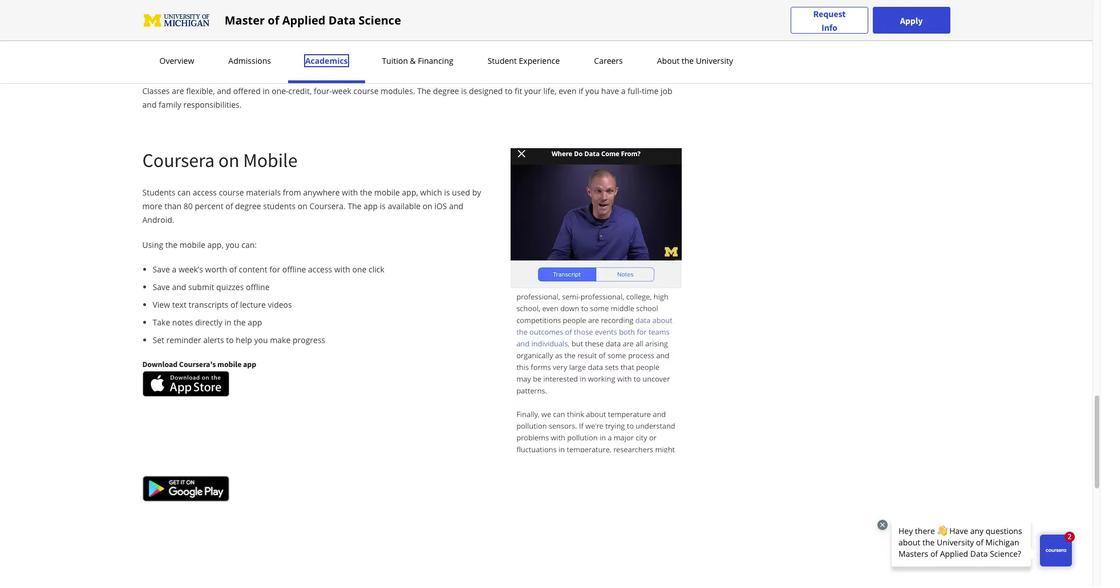 Task type: vqa. For each thing, say whether or not it's contained in the screenshot.
Earn Your Degree Collection element
no



Task type: locate. For each thing, give the bounding box(es) containing it.
1 vertical spatial is
[[444, 187, 450, 198]]

offline inside the save a week's worth of content for offline access with one click 'list item'
[[282, 264, 306, 275]]

degree
[[181, 33, 207, 44], [433, 86, 459, 96], [235, 201, 261, 212]]

with inside 'list item'
[[334, 264, 350, 275]]

in for 36
[[209, 33, 216, 44]]

academics
[[305, 55, 348, 66]]

office
[[338, 47, 358, 58]]

0 horizontal spatial degree
[[181, 33, 207, 44]]

1 horizontal spatial a
[[621, 86, 626, 96]]

save down using
[[153, 264, 170, 275]]

by
[[472, 187, 481, 198]]

2 horizontal spatial you
[[586, 86, 599, 96]]

2 horizontal spatial to
[[505, 86, 513, 96]]

quizzes up access
[[462, 33, 489, 44]]

from down on-
[[527, 47, 545, 58]]

0 vertical spatial degree
[[181, 33, 207, 44]]

in inside earn your degree in 12-36 months, completely online, on your schedule. lectures and quizzes are available on-demand, and professors and teaching assistants will be accessible through online office hours and discussion boards. access classes from your chosen mobile device. download lectures to work offline without affecting your data plan.
[[209, 33, 216, 44]]

to left fit
[[505, 86, 513, 96]]

and up responsibilities.
[[217, 86, 231, 96]]

on left mobile
[[218, 148, 239, 172]]

help
[[236, 335, 252, 346]]

the right the coursera.
[[348, 201, 362, 212]]

you right if
[[586, 86, 599, 96]]

on-
[[541, 33, 553, 44]]

view
[[153, 300, 170, 310]]

with
[[342, 187, 358, 198], [334, 264, 350, 275]]

download down 'teaching'
[[142, 60, 180, 71]]

1 horizontal spatial access
[[308, 264, 332, 275]]

0 vertical spatial app
[[364, 201, 378, 212]]

1 horizontal spatial are
[[492, 33, 504, 44]]

degree inside earn your degree in 12-36 months, completely online, on your schedule. lectures and quizzes are available on-demand, and professors and teaching assistants will be accessible through online office hours and discussion boards. access classes from your chosen mobile device. download lectures to work offline without affecting your data plan.
[[181, 33, 207, 44]]

0 horizontal spatial app,
[[207, 240, 224, 251]]

offline
[[244, 60, 268, 71], [282, 264, 306, 275], [246, 282, 270, 293]]

2 vertical spatial is
[[380, 201, 386, 212]]

coursera
[[142, 148, 215, 172]]

2 horizontal spatial is
[[461, 86, 467, 96]]

of inside the students can access course materials from anywhere with the mobile app, which is used by more than 80 percent of degree students on coursera. the app is available on ios and android.
[[226, 201, 233, 212]]

&
[[410, 55, 416, 66]]

financing
[[418, 55, 453, 66]]

full-
[[628, 86, 642, 96]]

1 vertical spatial a
[[172, 264, 176, 275]]

1 horizontal spatial the
[[417, 86, 431, 96]]

assistants
[[176, 47, 213, 58]]

the up set reminder alerts to help you make progress
[[234, 317, 246, 328]]

2 vertical spatial to
[[226, 335, 234, 346]]

1 download from the top
[[142, 60, 180, 71]]

schedule.
[[374, 33, 410, 44]]

for
[[270, 264, 280, 275]]

0 vertical spatial quizzes
[[462, 33, 489, 44]]

classes are flexible, and offered in one-credit, four-week course modules. the degree is designed to fit your life, even if you have a full-time job and family responsibilities.
[[142, 86, 673, 110]]

to inside earn your degree in 12-36 months, completely online, on your schedule. lectures and quizzes are available on-demand, and professors and teaching assistants will be accessible through online office hours and discussion boards. access classes from your chosen mobile device. download lectures to work offline without affecting your data plan.
[[214, 60, 222, 71]]

1 vertical spatial you
[[226, 240, 239, 251]]

with up the coursera.
[[342, 187, 358, 198]]

1 horizontal spatial from
[[527, 47, 545, 58]]

offline down content
[[246, 282, 270, 293]]

a left full-
[[621, 86, 626, 96]]

1 vertical spatial with
[[334, 264, 350, 275]]

1 vertical spatial in
[[263, 86, 270, 96]]

0 vertical spatial a
[[621, 86, 626, 96]]

offline right for
[[282, 264, 306, 275]]

of right percent
[[226, 201, 233, 212]]

be
[[229, 47, 239, 58]]

2 save from the top
[[153, 282, 170, 293]]

experience
[[519, 55, 560, 66]]

12-
[[218, 33, 229, 44]]

0 horizontal spatial a
[[172, 264, 176, 275]]

from up students
[[283, 187, 301, 198]]

1 horizontal spatial degree
[[235, 201, 261, 212]]

save inside 'list item'
[[153, 264, 170, 275]]

academics link
[[302, 55, 351, 66]]

in inside classes are flexible, and offered in one-credit, four-week course modules. the degree is designed to fit your life, even if you have a full-time job and family responsibilities.
[[263, 86, 270, 96]]

than
[[164, 201, 182, 212]]

mobile down set reminder alerts to help you make progress
[[217, 359, 242, 370]]

app down lecture
[[248, 317, 262, 328]]

and up chosen
[[588, 33, 602, 44]]

one
[[352, 264, 367, 275]]

1 vertical spatial app
[[248, 317, 262, 328]]

offline down accessible
[[244, 60, 268, 71]]

access inside 'list item'
[[308, 264, 332, 275]]

mobile
[[595, 47, 621, 58], [374, 187, 400, 198], [180, 240, 205, 251], [217, 359, 242, 370]]

1 vertical spatial are
[[172, 86, 184, 96]]

degree down 'materials'
[[235, 201, 261, 212]]

save a week's worth of content for offline access with one click list item
[[153, 264, 497, 276]]

and up boards.
[[446, 33, 460, 44]]

the inside the students can access course materials from anywhere with the mobile app, which is used by more than 80 percent of degree students on coursera. the app is available on ios and android.
[[360, 187, 372, 198]]

alerts
[[203, 335, 224, 346]]

in for app
[[225, 317, 232, 328]]

work
[[224, 60, 242, 71]]

of inside 'list item'
[[229, 264, 237, 275]]

the
[[417, 86, 431, 96], [348, 201, 362, 212]]

1 vertical spatial course
[[219, 187, 244, 198]]

are
[[492, 33, 504, 44], [172, 86, 184, 96]]

is
[[461, 86, 467, 96], [444, 187, 450, 198], [380, 201, 386, 212]]

discussion
[[400, 47, 439, 58]]

0 horizontal spatial from
[[283, 187, 301, 198]]

in
[[209, 33, 216, 44], [263, 86, 270, 96], [225, 317, 232, 328]]

course right week
[[354, 86, 379, 96]]

the
[[682, 55, 694, 66], [360, 187, 372, 198], [165, 240, 178, 251], [234, 317, 246, 328]]

can
[[177, 187, 191, 198]]

available
[[506, 33, 539, 44], [388, 201, 421, 212]]

is left used at top
[[444, 187, 450, 198]]

0 horizontal spatial the
[[348, 201, 362, 212]]

0 horizontal spatial are
[[172, 86, 184, 96]]

the inside list item
[[234, 317, 246, 328]]

and
[[446, 33, 460, 44], [588, 33, 602, 44], [646, 33, 660, 44], [384, 47, 398, 58], [217, 86, 231, 96], [142, 99, 157, 110], [449, 201, 463, 212], [172, 282, 186, 293]]

1 horizontal spatial to
[[226, 335, 234, 346]]

save for save a week's worth of content for offline access with one click
[[153, 264, 170, 275]]

without
[[270, 60, 299, 71]]

download
[[142, 60, 180, 71], [142, 359, 178, 370]]

course up percent
[[219, 187, 244, 198]]

to down will
[[214, 60, 222, 71]]

on up office
[[343, 33, 353, 44]]

master of applied data science
[[225, 12, 401, 28]]

with inside the students can access course materials from anywhere with the mobile app, which is used by more than 80 percent of degree students on coursera. the app is available on ios and android.
[[342, 187, 358, 198]]

your up 'teaching'
[[161, 33, 179, 44]]

course inside the students can access course materials from anywhere with the mobile app, which is used by more than 80 percent of degree students on coursera. the app is available on ios and android.
[[219, 187, 244, 198]]

are up the family
[[172, 86, 184, 96]]

in left one-
[[263, 86, 270, 96]]

boards.
[[441, 47, 470, 58]]

your right fit
[[524, 86, 541, 96]]

a inside 'list item'
[[172, 264, 176, 275]]

using
[[142, 240, 163, 251]]

on left ios
[[423, 201, 432, 212]]

1 vertical spatial offline
[[282, 264, 306, 275]]

the right modules.
[[417, 86, 431, 96]]

1 horizontal spatial available
[[506, 33, 539, 44]]

0 vertical spatial you
[[586, 86, 599, 96]]

degree inside classes are flexible, and offered in one-credit, four-week course modules. the degree is designed to fit your life, even if you have a full-time job and family responsibilities.
[[433, 86, 459, 96]]

degree down financing
[[433, 86, 459, 96]]

overview
[[159, 55, 194, 66]]

1 vertical spatial to
[[505, 86, 513, 96]]

available inside the students can access course materials from anywhere with the mobile app, which is used by more than 80 percent of degree students on coursera. the app is available on ios and android.
[[388, 201, 421, 212]]

save up view at the left bottom of page
[[153, 282, 170, 293]]

1 vertical spatial from
[[283, 187, 301, 198]]

on
[[343, 33, 353, 44], [218, 148, 239, 172], [298, 201, 307, 212], [423, 201, 432, 212]]

1 save from the top
[[153, 264, 170, 275]]

1 vertical spatial access
[[308, 264, 332, 275]]

1 vertical spatial download
[[142, 359, 178, 370]]

your
[[161, 33, 179, 44], [355, 33, 372, 44], [547, 47, 564, 58], [335, 60, 352, 71], [524, 86, 541, 96]]

affecting
[[301, 60, 333, 71]]

2 horizontal spatial degree
[[433, 86, 459, 96]]

2 vertical spatial degree
[[235, 201, 261, 212]]

1 vertical spatial quizzes
[[216, 282, 244, 293]]

which
[[420, 187, 442, 198]]

0 vertical spatial to
[[214, 60, 222, 71]]

mobile inside earn your degree in 12-36 months, completely online, on your schedule. lectures and quizzes are available on-demand, and professors and teaching assistants will be accessible through online office hours and discussion boards. access classes from your chosen mobile device. download lectures to work offline without affecting your data plan.
[[595, 47, 621, 58]]

and up text
[[172, 282, 186, 293]]

0 horizontal spatial to
[[214, 60, 222, 71]]

are up access
[[492, 33, 504, 44]]

app, left which
[[402, 187, 418, 198]]

and down used at top
[[449, 201, 463, 212]]

if
[[579, 86, 583, 96]]

from inside the students can access course materials from anywhere with the mobile app, which is used by more than 80 percent of degree students on coursera. the app is available on ios and android.
[[283, 187, 301, 198]]

0 vertical spatial app,
[[402, 187, 418, 198]]

months,
[[241, 33, 271, 44]]

0 vertical spatial are
[[492, 33, 504, 44]]

tuition & financing
[[382, 55, 453, 66]]

flexible,
[[186, 86, 215, 96]]

mobile down professors
[[595, 47, 621, 58]]

reminder
[[166, 335, 201, 346]]

progress
[[293, 335, 325, 346]]

students
[[142, 187, 175, 198]]

app, up worth
[[207, 240, 224, 251]]

1 horizontal spatial app,
[[402, 187, 418, 198]]

0 horizontal spatial you
[[226, 240, 239, 251]]

is left designed
[[461, 86, 467, 96]]

1 vertical spatial the
[[348, 201, 362, 212]]

are inside classes are flexible, and offered in one-credit, four-week course modules. the degree is designed to fit your life, even if you have a full-time job and family responsibilities.
[[172, 86, 184, 96]]

save inside list item
[[153, 282, 170, 293]]

app right the coursera.
[[364, 201, 378, 212]]

available up classes
[[506, 33, 539, 44]]

lectures
[[412, 33, 443, 44]]

download down set on the left
[[142, 359, 178, 370]]

2 horizontal spatial in
[[263, 86, 270, 96]]

0 horizontal spatial in
[[209, 33, 216, 44]]

app down help
[[243, 359, 256, 370]]

0 vertical spatial the
[[417, 86, 431, 96]]

1 horizontal spatial quizzes
[[462, 33, 489, 44]]

of inside list item
[[231, 300, 238, 310]]

your down office
[[335, 60, 352, 71]]

1 horizontal spatial in
[[225, 317, 232, 328]]

to left help
[[226, 335, 234, 346]]

about the university
[[657, 55, 733, 66]]

with left one
[[334, 264, 350, 275]]

make
[[270, 335, 291, 346]]

save for save and submit quizzes offline
[[153, 282, 170, 293]]

2 vertical spatial offline
[[246, 282, 270, 293]]

admissions
[[228, 55, 271, 66]]

0 vertical spatial save
[[153, 264, 170, 275]]

offline inside earn your degree in 12-36 months, completely online, on your schedule. lectures and quizzes are available on-demand, and professors and teaching assistants will be accessible through online office hours and discussion boards. access classes from your chosen mobile device. download lectures to work offline without affecting your data plan.
[[244, 60, 268, 71]]

quizzes up view text transcripts of lecture videos
[[216, 282, 244, 293]]

mobile left which
[[374, 187, 400, 198]]

is right the coursera.
[[380, 201, 386, 212]]

to inside list item
[[226, 335, 234, 346]]

in down view text transcripts of lecture videos
[[225, 317, 232, 328]]

week's
[[179, 264, 203, 275]]

student experience link
[[484, 55, 563, 66]]

0 horizontal spatial quizzes
[[216, 282, 244, 293]]

the right 'anywhere'
[[360, 187, 372, 198]]

2 vertical spatial you
[[254, 335, 268, 346]]

time
[[642, 86, 659, 96]]

quizzes
[[462, 33, 489, 44], [216, 282, 244, 293]]

1 vertical spatial save
[[153, 282, 170, 293]]

in left 12-
[[209, 33, 216, 44]]

0 vertical spatial from
[[527, 47, 545, 58]]

2 vertical spatial in
[[225, 317, 232, 328]]

1 horizontal spatial you
[[254, 335, 268, 346]]

access up percent
[[193, 187, 217, 198]]

0 vertical spatial available
[[506, 33, 539, 44]]

you left can:
[[226, 240, 239, 251]]

students
[[263, 201, 296, 212]]

available down which
[[388, 201, 421, 212]]

view text transcripts of lecture videos
[[153, 300, 292, 310]]

you inside classes are flexible, and offered in one-credit, four-week course modules. the degree is designed to fit your life, even if you have a full-time job and family responsibilities.
[[586, 86, 599, 96]]

take notes directly in the app
[[153, 317, 262, 328]]

0 horizontal spatial course
[[219, 187, 244, 198]]

android.
[[142, 215, 174, 225]]

0 vertical spatial offline
[[244, 60, 268, 71]]

a left week's
[[172, 264, 176, 275]]

1 horizontal spatial course
[[354, 86, 379, 96]]

of right worth
[[229, 264, 237, 275]]

to
[[214, 60, 222, 71], [505, 86, 513, 96], [226, 335, 234, 346]]

0 vertical spatial course
[[354, 86, 379, 96]]

in inside list item
[[225, 317, 232, 328]]

student
[[488, 55, 517, 66]]

1 vertical spatial degree
[[433, 86, 459, 96]]

0 horizontal spatial access
[[193, 187, 217, 198]]

are inside earn your degree in 12-36 months, completely online, on your schedule. lectures and quizzes are available on-demand, and professors and teaching assistants will be accessible through online office hours and discussion boards. access classes from your chosen mobile device. download lectures to work offline without affecting your data plan.
[[492, 33, 504, 44]]

1 vertical spatial available
[[388, 201, 421, 212]]

teaching
[[142, 47, 174, 58]]

0 horizontal spatial available
[[388, 201, 421, 212]]

0 vertical spatial is
[[461, 86, 467, 96]]

list
[[147, 264, 497, 346]]

0 vertical spatial download
[[142, 60, 180, 71]]

degree up assistants
[[181, 33, 207, 44]]

tuition
[[382, 55, 408, 66]]

app,
[[402, 187, 418, 198], [207, 240, 224, 251]]

university of michigan image
[[142, 11, 211, 29]]

the inside the students can access course materials from anywhere with the mobile app, which is used by more than 80 percent of degree students on coursera. the app is available on ios and android.
[[348, 201, 362, 212]]

applied
[[282, 12, 326, 28]]

you inside list item
[[254, 335, 268, 346]]

and inside list item
[[172, 282, 186, 293]]

you right help
[[254, 335, 268, 346]]

1 horizontal spatial is
[[444, 187, 450, 198]]

0 vertical spatial in
[[209, 33, 216, 44]]

0 vertical spatial access
[[193, 187, 217, 198]]

access up save and submit quizzes offline list item
[[308, 264, 332, 275]]

overview link
[[156, 55, 198, 66]]

about
[[657, 55, 680, 66]]

of left lecture
[[231, 300, 238, 310]]

take notes directly in the app list item
[[153, 317, 497, 329]]

0 vertical spatial with
[[342, 187, 358, 198]]



Task type: describe. For each thing, give the bounding box(es) containing it.
download on the app store image
[[142, 371, 229, 397]]

job
[[661, 86, 673, 96]]

available inside earn your degree in 12-36 months, completely online, on your schedule. lectures and quizzes are available on-demand, and professors and teaching assistants will be accessible through online office hours and discussion boards. access classes from your chosen mobile device. download lectures to work offline without affecting your data plan.
[[506, 33, 539, 44]]

lectures
[[182, 60, 212, 71]]

and inside the students can access course materials from anywhere with the mobile app, which is used by more than 80 percent of degree students on coursera. the app is available on ios and android.
[[449, 201, 463, 212]]

plan.
[[373, 60, 391, 71]]

on inside earn your degree in 12-36 months, completely online, on your schedule. lectures and quizzes are available on-demand, and professors and teaching assistants will be accessible through online office hours and discussion boards. access classes from your chosen mobile device. download lectures to work offline without affecting your data plan.
[[343, 33, 353, 44]]

hours
[[360, 47, 382, 58]]

science
[[359, 12, 401, 28]]

the right the about
[[682, 55, 694, 66]]

week
[[332, 86, 351, 96]]

80
[[184, 201, 193, 212]]

fit
[[515, 86, 522, 96]]

to inside classes are flexible, and offered in one-credit, four-week course modules. the degree is designed to fit your life, even if you have a full-time job and family responsibilities.
[[505, 86, 513, 96]]

tuition & financing link
[[379, 55, 457, 66]]

can:
[[242, 240, 257, 251]]

anywhere
[[303, 187, 340, 198]]

student experience
[[488, 55, 560, 66]]

transcripts
[[189, 300, 228, 310]]

students can access course materials from anywhere with the mobile app, which is used by more than 80 percent of degree students on coursera. the app is available on ios and android.
[[142, 187, 481, 225]]

and down classes
[[142, 99, 157, 110]]

save and submit quizzes offline list item
[[153, 281, 497, 293]]

apply button
[[873, 7, 950, 34]]

even
[[559, 86, 577, 96]]

list containing save a week's worth of content for offline access with one click
[[147, 264, 497, 346]]

your inside classes are flexible, and offered in one-credit, four-week course modules. the degree is designed to fit your life, even if you have a full-time job and family responsibilities.
[[524, 86, 541, 96]]

directly
[[195, 317, 223, 328]]

access inside the students can access course materials from anywhere with the mobile app, which is used by more than 80 percent of degree students on coursera. the app is available on ios and android.
[[193, 187, 217, 198]]

your down on-
[[547, 47, 564, 58]]

responsibilities.
[[183, 99, 242, 110]]

classes
[[499, 47, 525, 58]]

notes
[[172, 317, 193, 328]]

36
[[229, 33, 238, 44]]

1 vertical spatial app,
[[207, 240, 224, 251]]

life,
[[543, 86, 557, 96]]

credit,
[[289, 86, 312, 96]]

university
[[696, 55, 733, 66]]

app inside the students can access course materials from anywhere with the mobile app, which is used by more than 80 percent of degree students on coursera. the app is available on ios and android.
[[364, 201, 378, 212]]

designed
[[469, 86, 503, 96]]

app inside list item
[[248, 317, 262, 328]]

professors
[[604, 33, 644, 44]]

four-
[[314, 86, 332, 96]]

demand,
[[553, 33, 586, 44]]

ios
[[434, 201, 447, 212]]

coursera's
[[179, 359, 216, 370]]

on right students
[[298, 201, 307, 212]]

about the university link
[[654, 55, 737, 66]]

mobile inside the students can access course materials from anywhere with the mobile app, which is used by more than 80 percent of degree students on coursera. the app is available on ios and android.
[[374, 187, 400, 198]]

degree inside the students can access course materials from anywhere with the mobile app, which is used by more than 80 percent of degree students on coursera. the app is available on ios and android.
[[235, 201, 261, 212]]

view text transcripts of lecture videos list item
[[153, 299, 497, 311]]

and up the device.
[[646, 33, 660, 44]]

master
[[225, 12, 265, 28]]

info
[[822, 21, 838, 33]]

save and submit quizzes offline
[[153, 282, 270, 293]]

the right using
[[165, 240, 178, 251]]

take
[[153, 317, 170, 328]]

2 vertical spatial app
[[243, 359, 256, 370]]

apply
[[900, 15, 923, 26]]

used
[[452, 187, 470, 198]]

the inside classes are flexible, and offered in one-credit, four-week course modules. the degree is designed to fit your life, even if you have a full-time job and family responsibilities.
[[417, 86, 431, 96]]

2 download from the top
[[142, 359, 178, 370]]

videos
[[268, 300, 292, 310]]

data
[[328, 12, 356, 28]]

careers link
[[591, 55, 626, 66]]

device.
[[623, 47, 649, 58]]

content
[[239, 264, 267, 275]]

save a week's worth of content for offline access with one click
[[153, 264, 385, 275]]

get it on google play image
[[142, 476, 229, 502]]

online,
[[316, 33, 341, 44]]

admissions link
[[225, 55, 274, 66]]

careers
[[594, 55, 623, 66]]

and down schedule. at the left of the page
[[384, 47, 398, 58]]

click
[[369, 264, 385, 275]]

app, inside the students can access course materials from anywhere with the mobile app, which is used by more than 80 percent of degree students on coursera. the app is available on ios and android.
[[402, 187, 418, 198]]

request info
[[813, 8, 846, 33]]

offline inside save and submit quizzes offline list item
[[246, 282, 270, 293]]

materials
[[246, 187, 281, 198]]

chosen
[[566, 47, 593, 58]]

text
[[172, 300, 187, 310]]

classes
[[142, 86, 170, 96]]

from inside earn your degree in 12-36 months, completely online, on your schedule. lectures and quizzes are available on-demand, and professors and teaching assistants will be accessible through online office hours and discussion boards. access classes from your chosen mobile device. download lectures to work offline without affecting your data plan.
[[527, 47, 545, 58]]

accessible
[[241, 47, 278, 58]]

submit
[[188, 282, 214, 293]]

download inside earn your degree in 12-36 months, completely online, on your schedule. lectures and quizzes are available on-demand, and professors and teaching assistants will be accessible through online office hours and discussion boards. access classes from your chosen mobile device. download lectures to work offline without affecting your data plan.
[[142, 60, 180, 71]]

mobile up week's
[[180, 240, 205, 251]]

quizzes inside list item
[[216, 282, 244, 293]]

more
[[142, 201, 162, 212]]

completely
[[273, 33, 314, 44]]

access
[[472, 47, 496, 58]]

0 horizontal spatial is
[[380, 201, 386, 212]]

family
[[159, 99, 181, 110]]

offered
[[233, 86, 261, 96]]

set reminder alerts to help you make progress list item
[[153, 334, 497, 346]]

lecture
[[240, 300, 266, 310]]

will
[[215, 47, 227, 58]]

course inside classes are flexible, and offered in one-credit, four-week course modules. the degree is designed to fit your life, even if you have a full-time job and family responsibilities.
[[354, 86, 379, 96]]

percent
[[195, 201, 223, 212]]

a inside classes are flexible, and offered in one-credit, four-week course modules. the degree is designed to fit your life, even if you have a full-time job and family responsibilities.
[[621, 86, 626, 96]]

is inside classes are flexible, and offered in one-credit, four-week course modules. the degree is designed to fit your life, even if you have a full-time job and family responsibilities.
[[461, 86, 467, 96]]

one-
[[272, 86, 289, 96]]

set
[[153, 335, 164, 346]]

mobile
[[243, 148, 298, 172]]

earn your degree in 12-36 months, completely online, on your schedule. lectures and quizzes are available on-demand, and professors and teaching assistants will be accessible through online office hours and discussion boards. access classes from your chosen mobile device. download lectures to work offline without affecting your data plan.
[[142, 33, 660, 71]]

your up hours
[[355, 33, 372, 44]]

quizzes inside earn your degree in 12-36 months, completely online, on your schedule. lectures and quizzes are available on-demand, and professors and teaching assistants will be accessible through online office hours and discussion boards. access classes from your chosen mobile device. download lectures to work offline without affecting your data plan.
[[462, 33, 489, 44]]

request
[[813, 8, 846, 19]]

online
[[312, 47, 336, 58]]

download coursera's mobile app
[[142, 359, 256, 370]]

of up months,
[[268, 12, 279, 28]]



